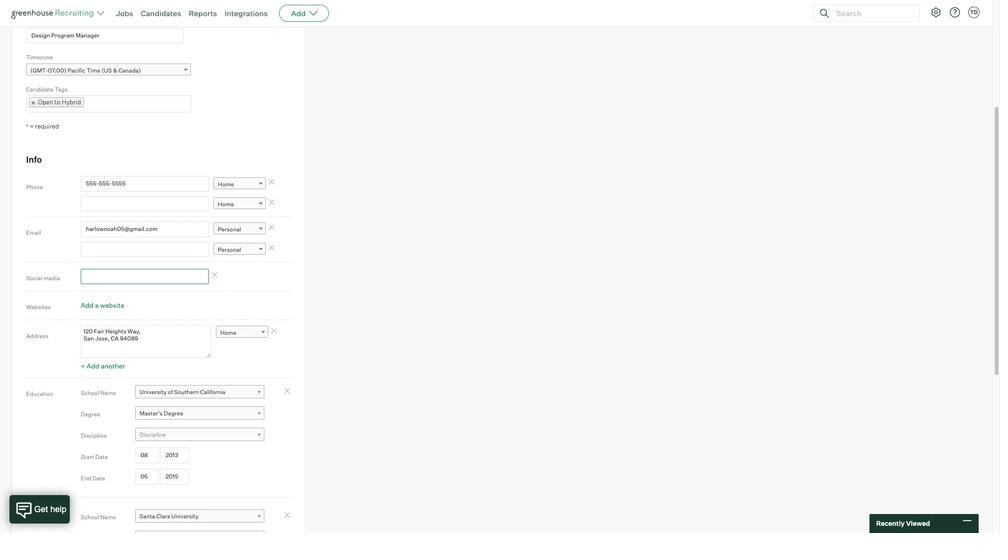 Task type: vqa. For each thing, say whether or not it's contained in the screenshot.
School
yes



Task type: describe. For each thing, give the bounding box(es) containing it.
1 vertical spatial home link
[[214, 198, 266, 211]]

integrations
[[225, 9, 268, 18]]

end
[[81, 476, 91, 483]]

1 horizontal spatial discipline
[[140, 432, 166, 439]]

date for start date
[[95, 454, 108, 461]]

jobs link
[[116, 9, 133, 18]]

address
[[26, 333, 48, 340]]

start
[[81, 454, 94, 461]]

viewed
[[907, 520, 931, 528]]

candidates link
[[141, 9, 181, 18]]

(gmt-07:00) pacific time (us & canada) link
[[26, 64, 191, 77]]

(us
[[102, 67, 112, 74]]

* = required
[[26, 123, 59, 130]]

name for santa
[[100, 515, 116, 522]]

candidate
[[26, 86, 54, 93]]

school for university of southern california
[[81, 390, 99, 397]]

email
[[26, 230, 41, 237]]

MM text field
[[135, 449, 159, 464]]

MM text field
[[135, 470, 159, 485]]

hybrid
[[62, 98, 81, 106]]

santa
[[140, 513, 155, 521]]

social media
[[26, 275, 60, 282]]

tags
[[55, 86, 68, 93]]

1 vertical spatial home
[[218, 201, 234, 208]]

info
[[26, 154, 42, 165]]

title
[[48, 18, 60, 25]]

configure image
[[931, 7, 942, 18]]

current
[[26, 18, 46, 25]]

1 horizontal spatial degree
[[164, 410, 183, 417]]

add for add a website
[[81, 302, 94, 310]]

master's degree link
[[135, 407, 265, 421]]

add button
[[279, 5, 329, 22]]

santa clara university link
[[135, 510, 265, 524]]

home link for phone
[[214, 177, 266, 191]]

integrations link
[[225, 9, 268, 18]]

phone
[[26, 184, 43, 191]]

=
[[30, 123, 34, 130]]

home for address
[[220, 330, 236, 337]]

add for add
[[291, 9, 306, 18]]

reports
[[189, 9, 217, 18]]

recently
[[877, 520, 905, 528]]

recently viewed
[[877, 520, 931, 528]]

name for university
[[100, 390, 116, 397]]

jobs
[[116, 9, 133, 18]]

media
[[44, 275, 60, 282]]

current title
[[26, 18, 60, 25]]



Task type: locate. For each thing, give the bounding box(es) containing it.
personal for 2nd personal "link" from the top
[[218, 246, 241, 254]]

open to hybrid
[[38, 98, 81, 106]]

master's
[[140, 410, 163, 417]]

home for phone
[[218, 181, 234, 188]]

2 personal from the top
[[218, 246, 241, 254]]

add a website link
[[81, 302, 124, 310]]

home link
[[214, 177, 266, 191], [214, 198, 266, 211], [216, 326, 268, 340]]

0 horizontal spatial university
[[140, 389, 167, 396]]

td
[[971, 9, 979, 16]]

0 horizontal spatial discipline
[[81, 433, 107, 440]]

date right end
[[93, 476, 105, 483]]

YYYY text field
[[161, 449, 189, 464]]

greenhouse recruiting image
[[11, 8, 97, 19]]

university of southern california
[[140, 389, 226, 396]]

education
[[26, 391, 53, 398]]

Search text field
[[835, 6, 912, 20]]

santa clara university
[[140, 513, 199, 521]]

td button
[[969, 7, 980, 18]]

degree down of
[[164, 410, 183, 417]]

07:00)
[[48, 67, 66, 74]]

university
[[140, 389, 167, 396], [172, 513, 199, 521]]

reports link
[[189, 9, 217, 18]]

master's degree
[[140, 410, 183, 417]]

date for end date
[[93, 476, 105, 483]]

discipline link
[[135, 428, 265, 442]]

websites
[[26, 304, 51, 311]]

1 vertical spatial personal link
[[214, 243, 266, 257]]

0 vertical spatial name
[[100, 390, 116, 397]]

add inside add popup button
[[291, 9, 306, 18]]

(gmt-
[[30, 67, 48, 74]]

a
[[95, 302, 99, 310]]

date right start in the left bottom of the page
[[95, 454, 108, 461]]

canada)
[[119, 67, 141, 74]]

clara
[[156, 513, 170, 521]]

1 vertical spatial add
[[81, 302, 94, 310]]

2 personal link from the top
[[214, 243, 266, 257]]

name down the "another"
[[100, 390, 116, 397]]

*
[[26, 123, 28, 130]]

date
[[95, 454, 108, 461], [93, 476, 105, 483]]

school down + on the bottom of the page
[[81, 390, 99, 397]]

0 vertical spatial home link
[[214, 177, 266, 191]]

school name for university of southern california
[[81, 390, 116, 397]]

time
[[87, 67, 100, 74]]

end date
[[81, 476, 105, 483]]

candidates
[[141, 9, 181, 18]]

&
[[113, 67, 117, 74]]

0 vertical spatial date
[[95, 454, 108, 461]]

candidate tags
[[26, 86, 68, 93]]

0 vertical spatial school name
[[81, 390, 116, 397]]

pacific
[[68, 67, 85, 74]]

1 vertical spatial university
[[172, 513, 199, 521]]

1 name from the top
[[100, 390, 116, 397]]

+ add another
[[81, 362, 125, 370]]

website
[[100, 302, 124, 310]]

discipline down master's
[[140, 432, 166, 439]]

school for santa clara university
[[81, 515, 99, 522]]

0 vertical spatial home
[[218, 181, 234, 188]]

degree up start in the left bottom of the page
[[81, 412, 100, 419]]

1 vertical spatial school
[[81, 515, 99, 522]]

of
[[168, 389, 173, 396]]

1 personal link from the top
[[214, 223, 266, 237]]

another
[[101, 362, 125, 370]]

0 horizontal spatial degree
[[81, 412, 100, 419]]

university left of
[[140, 389, 167, 396]]

td button
[[967, 5, 982, 20]]

personal link
[[214, 223, 266, 237], [214, 243, 266, 257]]

social
[[26, 275, 42, 282]]

1 vertical spatial personal
[[218, 246, 241, 254]]

1 personal from the top
[[218, 226, 241, 233]]

0 vertical spatial personal link
[[214, 223, 266, 237]]

to
[[55, 98, 60, 106]]

None text field
[[26, 28, 184, 43], [81, 197, 209, 212], [81, 242, 209, 257], [81, 269, 209, 285], [81, 325, 211, 359], [26, 28, 184, 43], [81, 197, 209, 212], [81, 242, 209, 257], [81, 269, 209, 285], [81, 325, 211, 359]]

YYYY text field
[[161, 470, 189, 485]]

2 name from the top
[[100, 515, 116, 522]]

school name down + add another link
[[81, 390, 116, 397]]

2 vertical spatial home link
[[216, 326, 268, 340]]

southern
[[174, 389, 199, 396]]

1 vertical spatial name
[[100, 515, 116, 522]]

1 school name from the top
[[81, 390, 116, 397]]

name left santa
[[100, 515, 116, 522]]

school name down end date on the bottom of page
[[81, 515, 116, 522]]

school name for santa clara university
[[81, 515, 116, 522]]

california
[[200, 389, 226, 396]]

0 vertical spatial add
[[291, 9, 306, 18]]

degree
[[164, 410, 183, 417], [81, 412, 100, 419]]

home
[[218, 181, 234, 188], [218, 201, 234, 208], [220, 330, 236, 337]]

+ add another link
[[81, 362, 125, 370]]

university inside 'link'
[[172, 513, 199, 521]]

2 school name from the top
[[81, 515, 116, 522]]

university right 'clara' at the bottom
[[172, 513, 199, 521]]

school down end date on the bottom of page
[[81, 515, 99, 522]]

personal
[[218, 226, 241, 233], [218, 246, 241, 254]]

add a website
[[81, 302, 124, 310]]

university of southern california link
[[135, 386, 265, 399]]

None text field
[[26, 0, 184, 8], [84, 97, 93, 112], [81, 176, 209, 192], [81, 222, 209, 237], [26, 0, 184, 8], [84, 97, 93, 112], [81, 176, 209, 192], [81, 222, 209, 237]]

(gmt-07:00) pacific time (us & canada)
[[30, 67, 141, 74]]

0 vertical spatial school
[[81, 390, 99, 397]]

+
[[81, 362, 85, 370]]

0 vertical spatial university
[[140, 389, 167, 396]]

discipline
[[140, 432, 166, 439], [81, 433, 107, 440]]

1 school from the top
[[81, 390, 99, 397]]

discipline up start date on the left bottom of page
[[81, 433, 107, 440]]

home link for address
[[216, 326, 268, 340]]

school name
[[81, 390, 116, 397], [81, 515, 116, 522]]

school
[[81, 390, 99, 397], [81, 515, 99, 522]]

timezone
[[26, 54, 53, 61]]

1 horizontal spatial university
[[172, 513, 199, 521]]

start date
[[81, 454, 108, 461]]

personal for 2nd personal "link" from the bottom of the page
[[218, 226, 241, 233]]

1 vertical spatial school name
[[81, 515, 116, 522]]

open
[[38, 98, 53, 106]]

0 vertical spatial personal
[[218, 226, 241, 233]]

name
[[100, 390, 116, 397], [100, 515, 116, 522]]

required
[[35, 123, 59, 130]]

2 school from the top
[[81, 515, 99, 522]]

add
[[291, 9, 306, 18], [81, 302, 94, 310], [87, 362, 99, 370]]

2 vertical spatial add
[[87, 362, 99, 370]]

2 vertical spatial home
[[220, 330, 236, 337]]

1 vertical spatial date
[[93, 476, 105, 483]]



